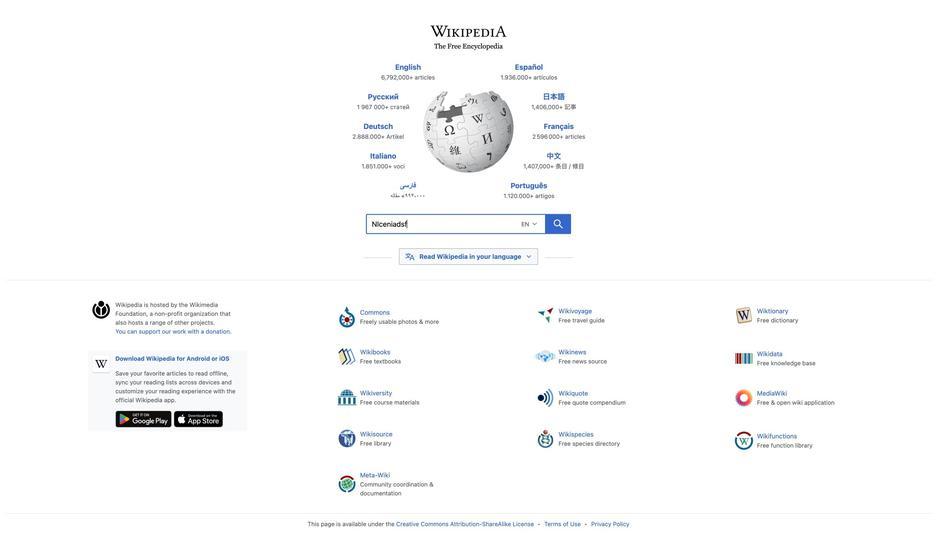 Task type: locate. For each thing, give the bounding box(es) containing it.
None search field
[[346, 212, 592, 240]]

None search field
[[366, 214, 546, 234]]

other projects element
[[330, 300, 931, 505]]



Task type: describe. For each thing, give the bounding box(es) containing it.
top languages element
[[343, 62, 595, 210]]



